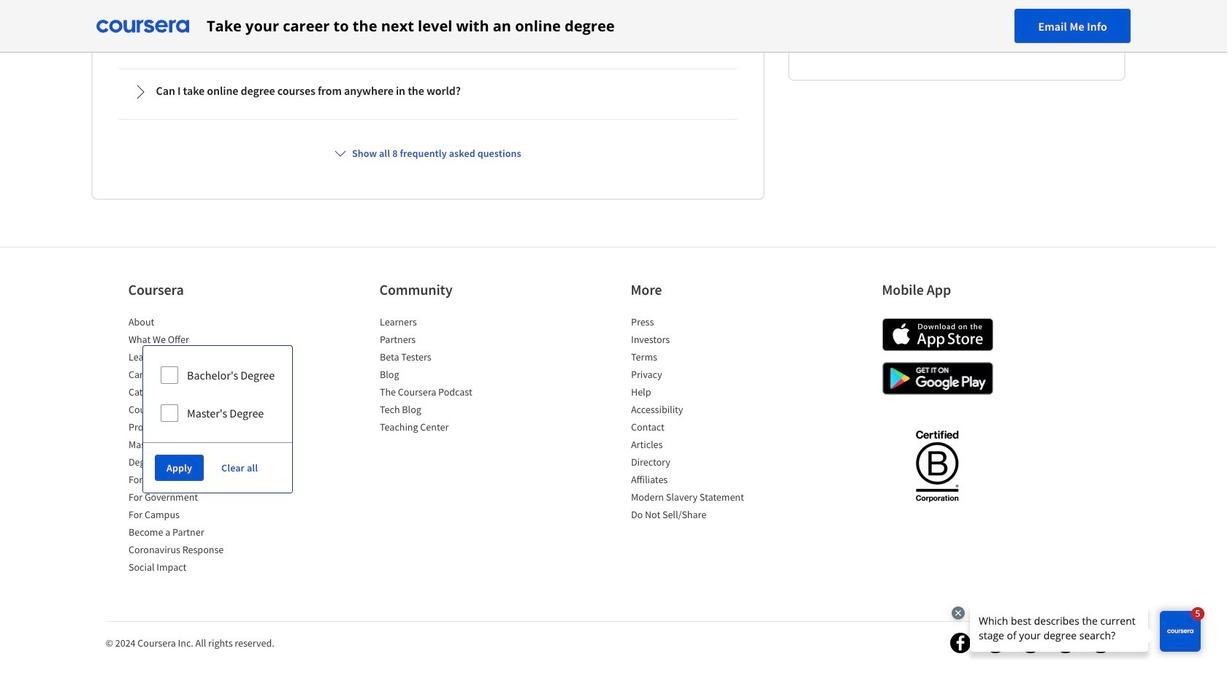 Task type: locate. For each thing, give the bounding box(es) containing it.
2 horizontal spatial list
[[631, 315, 755, 525]]

1 horizontal spatial list
[[380, 315, 504, 438]]

options list list box
[[143, 346, 292, 443]]

coursera linkedin image
[[985, 633, 1006, 654]]

list
[[128, 315, 252, 578], [380, 315, 504, 438], [631, 315, 755, 525]]

list item
[[128, 315, 252, 332], [380, 315, 504, 332], [631, 315, 755, 332], [128, 332, 252, 350], [380, 332, 504, 350], [631, 332, 755, 350], [128, 350, 252, 368], [380, 350, 504, 368], [631, 350, 755, 368], [128, 368, 252, 385], [380, 368, 504, 385], [631, 368, 755, 385], [128, 385, 252, 403], [380, 385, 504, 403], [631, 385, 755, 403], [128, 403, 252, 420], [380, 403, 504, 420], [631, 403, 755, 420], [128, 420, 252, 438], [380, 420, 504, 438], [631, 420, 755, 438], [128, 438, 252, 455], [631, 438, 755, 455], [128, 455, 252, 473], [631, 455, 755, 473], [128, 473, 252, 490], [631, 473, 755, 490], [128, 490, 252, 508], [631, 490, 755, 508], [128, 508, 252, 525], [631, 508, 755, 525], [128, 525, 252, 543], [128, 543, 252, 560], [128, 560, 252, 578]]

0 horizontal spatial list
[[128, 315, 252, 578]]

1 list from the left
[[128, 315, 252, 578]]



Task type: vqa. For each thing, say whether or not it's contained in the screenshot.
Collapsed List
yes



Task type: describe. For each thing, give the bounding box(es) containing it.
coursera instagram image
[[1090, 633, 1111, 654]]

actions toolbar
[[143, 443, 292, 493]]

3 list from the left
[[631, 315, 755, 525]]

2 list from the left
[[380, 315, 504, 438]]

download on the app store image
[[882, 319, 993, 351]]

coursera youtube image
[[1055, 633, 1076, 654]]

coursera image
[[96, 14, 189, 38]]

get it on google play image
[[882, 362, 993, 395]]

coursera twitter image
[[1020, 633, 1041, 654]]

logo of certified b corporation image
[[907, 422, 967, 510]]

collapsed list
[[116, 0, 740, 123]]

coursera facebook image
[[950, 633, 971, 654]]



